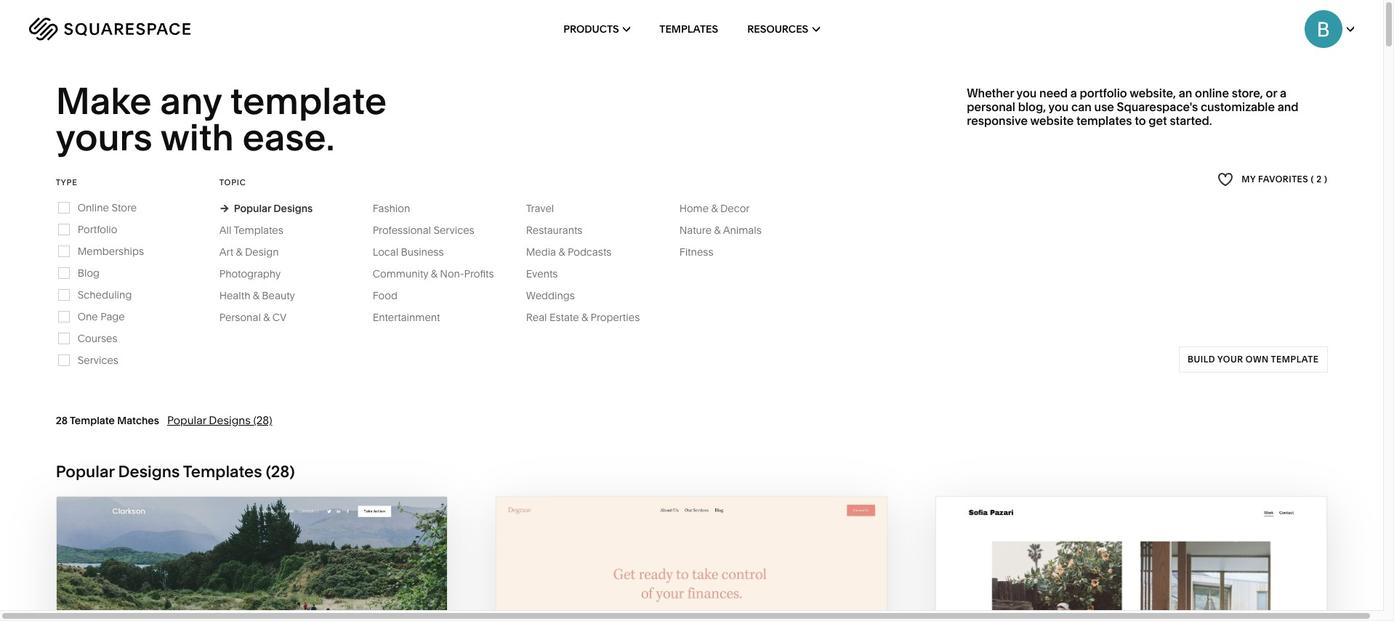 Task type: locate. For each thing, give the bounding box(es) containing it.
2 vertical spatial designs
[[118, 462, 180, 482]]

& right home
[[711, 202, 718, 215]]

1 vertical spatial 28
[[271, 462, 290, 482]]

customizable
[[1201, 100, 1275, 114]]

1 vertical spatial popular
[[167, 414, 206, 427]]

whether
[[967, 86, 1014, 100]]

use
[[1095, 100, 1115, 114]]

28 left template
[[56, 414, 68, 427]]

personal
[[219, 311, 261, 324]]

popular up all templates
[[234, 202, 271, 215]]

estate
[[550, 311, 579, 324]]

favorites
[[1259, 174, 1309, 185]]

0 vertical spatial popular
[[234, 202, 271, 215]]

website,
[[1130, 86, 1176, 100]]

28
[[56, 414, 68, 427], [271, 462, 290, 482]]

build your own template
[[1188, 354, 1319, 365]]

home & decor
[[680, 202, 750, 215]]

popular
[[234, 202, 271, 215], [167, 414, 206, 427], [56, 462, 114, 482]]

nature
[[680, 224, 712, 237]]

0 vertical spatial template
[[230, 79, 387, 124]]

cv
[[272, 311, 287, 324]]

0 horizontal spatial template
[[230, 79, 387, 124]]

2 horizontal spatial designs
[[274, 202, 313, 215]]

1 vertical spatial templates
[[234, 224, 283, 237]]

weddings link
[[526, 289, 590, 302]]

you left need
[[1017, 86, 1037, 100]]

0 vertical spatial (
[[1311, 174, 1315, 185]]

media & podcasts
[[526, 246, 612, 259]]

local business
[[373, 246, 444, 259]]

& for non-
[[431, 267, 438, 281]]

resources
[[748, 23, 809, 36]]

non-
[[440, 267, 464, 281]]

2 vertical spatial templates
[[183, 462, 262, 482]]

0 vertical spatial )
[[1325, 174, 1328, 185]]

popular down template
[[56, 462, 114, 482]]

28 down (28)
[[271, 462, 290, 482]]

nature & animals link
[[680, 224, 776, 237]]

1 vertical spatial template
[[1271, 354, 1319, 365]]

& right art
[[236, 246, 243, 259]]

1 horizontal spatial )
[[1325, 174, 1328, 185]]

( down (28)
[[266, 462, 271, 482]]

home & decor link
[[680, 202, 765, 215]]

yours
[[56, 115, 153, 160]]

matches
[[117, 414, 159, 427]]

0 horizontal spatial designs
[[118, 462, 180, 482]]

weddings
[[526, 289, 575, 302]]

popular designs (28)
[[167, 414, 272, 427]]

personal & cv
[[219, 311, 287, 324]]

art & design link
[[219, 246, 293, 259]]

resources button
[[748, 0, 820, 58]]

2 vertical spatial popular
[[56, 462, 114, 482]]

or
[[1266, 86, 1278, 100]]

1 a from the left
[[1071, 86, 1078, 100]]

business
[[401, 246, 444, 259]]

services down courses
[[78, 354, 118, 367]]

travel link
[[526, 202, 569, 215]]

products button
[[564, 0, 631, 58]]

own
[[1246, 354, 1269, 365]]

popular right matches
[[167, 414, 206, 427]]

nature & animals
[[680, 224, 762, 237]]

you left can
[[1049, 100, 1069, 114]]

squarespace's
[[1117, 100, 1199, 114]]

restaurants
[[526, 224, 583, 237]]

& for animals
[[714, 224, 721, 237]]

&
[[711, 202, 718, 215], [714, 224, 721, 237], [236, 246, 243, 259], [559, 246, 565, 259], [431, 267, 438, 281], [253, 289, 260, 302], [263, 311, 270, 324], [582, 311, 588, 324]]

a right or
[[1280, 86, 1287, 100]]

)
[[1325, 174, 1328, 185], [290, 462, 295, 482]]

0 vertical spatial 28
[[56, 414, 68, 427]]

& right health on the left top of page
[[253, 289, 260, 302]]

0 horizontal spatial a
[[1071, 86, 1078, 100]]

topic
[[219, 177, 246, 187]]

an
[[1179, 86, 1193, 100]]

services
[[434, 224, 475, 237], [78, 354, 118, 367]]

popular for popular designs templates ( 28 )
[[56, 462, 114, 482]]

0 vertical spatial services
[[434, 224, 475, 237]]

(28)
[[253, 414, 272, 427]]

& for podcasts
[[559, 246, 565, 259]]

1 horizontal spatial designs
[[209, 414, 251, 427]]

designs up all templates link
[[274, 202, 313, 215]]

all templates
[[219, 224, 283, 237]]

1 horizontal spatial a
[[1280, 86, 1287, 100]]

popular for popular designs
[[234, 202, 271, 215]]

0 horizontal spatial you
[[1017, 86, 1037, 100]]

food link
[[373, 289, 412, 302]]

professional services
[[373, 224, 475, 237]]

1 vertical spatial services
[[78, 354, 118, 367]]

& right nature
[[714, 224, 721, 237]]

designs down matches
[[118, 462, 180, 482]]

get
[[1149, 114, 1168, 128]]

any
[[160, 79, 222, 124]]

1 vertical spatial (
[[266, 462, 271, 482]]

squarespace logo link
[[29, 17, 294, 41]]

1 horizontal spatial template
[[1271, 354, 1319, 365]]

2 horizontal spatial popular
[[234, 202, 271, 215]]

0 horizontal spatial (
[[266, 462, 271, 482]]

online store
[[78, 201, 137, 214]]

page
[[100, 310, 125, 323]]

blog
[[78, 267, 100, 280]]

scheduling
[[78, 289, 132, 302]]

services up business
[[434, 224, 475, 237]]

portfolio
[[78, 223, 117, 236]]

1 horizontal spatial 28
[[271, 462, 290, 482]]

& left non-
[[431, 267, 438, 281]]

templates
[[660, 23, 719, 36], [234, 224, 283, 237], [183, 462, 262, 482]]

template
[[230, 79, 387, 124], [1271, 354, 1319, 365]]

my favorites ( 2 ) link
[[1218, 170, 1328, 190]]

a right need
[[1071, 86, 1078, 100]]

& left cv
[[263, 311, 270, 324]]

popular designs
[[234, 202, 313, 215]]

1 vertical spatial )
[[290, 462, 295, 482]]

& right media
[[559, 246, 565, 259]]

0 horizontal spatial )
[[290, 462, 295, 482]]

beauty
[[262, 289, 295, 302]]

( left 2
[[1311, 174, 1315, 185]]

1 horizontal spatial (
[[1311, 174, 1315, 185]]

designs left (28)
[[209, 414, 251, 427]]

& for cv
[[263, 311, 270, 324]]

health & beauty link
[[219, 289, 310, 302]]

designs for popular designs templates ( 28 )
[[118, 462, 180, 482]]

0 vertical spatial designs
[[274, 202, 313, 215]]

0 horizontal spatial popular
[[56, 462, 114, 482]]

website
[[1031, 114, 1074, 128]]

1 horizontal spatial services
[[434, 224, 475, 237]]

designs
[[274, 202, 313, 215], [209, 414, 251, 427], [118, 462, 180, 482]]

community & non-profits link
[[373, 267, 509, 281]]

you
[[1017, 86, 1037, 100], [1049, 100, 1069, 114]]

0 horizontal spatial services
[[78, 354, 118, 367]]

1 vertical spatial designs
[[209, 414, 251, 427]]

templates
[[1077, 114, 1133, 128]]

online
[[78, 201, 109, 214]]

real estate & properties
[[526, 311, 640, 324]]

food
[[373, 289, 398, 302]]

1 horizontal spatial popular
[[167, 414, 206, 427]]



Task type: describe. For each thing, give the bounding box(es) containing it.
one page
[[78, 310, 125, 323]]

fashion link
[[373, 202, 425, 215]]

build
[[1188, 354, 1216, 365]]

started.
[[1170, 114, 1213, 128]]

whether you need a portfolio website, an online store, or a personal blog, you can use squarespace's customizable and responsive website templates to get started.
[[967, 86, 1299, 128]]

fitness
[[680, 246, 714, 259]]

memberships
[[78, 245, 144, 258]]

( inside 'my favorites ( 2 )' 'link'
[[1311, 174, 1315, 185]]

events
[[526, 267, 558, 281]]

and
[[1278, 100, 1299, 114]]

personal & cv link
[[219, 311, 301, 324]]

1 horizontal spatial you
[[1049, 100, 1069, 114]]

make
[[56, 79, 152, 124]]

clarkson image
[[57, 497, 447, 622]]

photography link
[[219, 267, 295, 281]]

animals
[[723, 224, 762, 237]]

blog,
[[1018, 100, 1046, 114]]

fashion
[[373, 202, 410, 215]]

online
[[1195, 86, 1230, 100]]

& for design
[[236, 246, 243, 259]]

media
[[526, 246, 556, 259]]

design
[[245, 246, 279, 259]]

health & beauty
[[219, 289, 295, 302]]

community & non-profits
[[373, 267, 494, 281]]

professional
[[373, 224, 431, 237]]

one
[[78, 310, 98, 323]]

art
[[219, 246, 233, 259]]

28 template matches
[[56, 414, 159, 427]]

to
[[1135, 114, 1146, 128]]

entertainment link
[[373, 311, 455, 324]]

professional services link
[[373, 224, 489, 237]]

media & podcasts link
[[526, 246, 626, 259]]

templates link
[[660, 0, 719, 58]]

real
[[526, 311, 547, 324]]

type
[[56, 177, 78, 187]]

designs for popular designs (28)
[[209, 414, 251, 427]]

personal
[[967, 100, 1016, 114]]

0 vertical spatial templates
[[660, 23, 719, 36]]

properties
[[591, 311, 640, 324]]

make any template yours with ease.
[[56, 79, 395, 160]]

entertainment
[[373, 311, 440, 324]]

) inside 'link'
[[1325, 174, 1328, 185]]

all templates link
[[219, 224, 298, 237]]

real estate & properties link
[[526, 311, 655, 324]]

degraw image
[[497, 497, 887, 622]]

local business link
[[373, 246, 459, 259]]

your
[[1218, 354, 1244, 365]]

2 a from the left
[[1280, 86, 1287, 100]]

& right the estate
[[582, 311, 588, 324]]

with
[[160, 115, 234, 160]]

products
[[564, 23, 619, 36]]

community
[[373, 267, 429, 281]]

& for beauty
[[253, 289, 260, 302]]

my
[[1242, 174, 1256, 185]]

health
[[219, 289, 250, 302]]

store,
[[1232, 86, 1264, 100]]

& for decor
[[711, 202, 718, 215]]

profits
[[464, 267, 494, 281]]

popular for popular designs (28)
[[167, 414, 206, 427]]

template
[[70, 414, 115, 427]]

portfolio
[[1080, 86, 1128, 100]]

courses
[[78, 332, 118, 345]]

template inside button
[[1271, 354, 1319, 365]]

restaurants link
[[526, 224, 597, 237]]

0 horizontal spatial 28
[[56, 414, 68, 427]]

template inside make any template yours with ease.
[[230, 79, 387, 124]]

photography
[[219, 267, 281, 281]]

fitness link
[[680, 246, 728, 259]]

popular designs link
[[219, 202, 313, 215]]

decor
[[721, 202, 750, 215]]

designs for popular designs
[[274, 202, 313, 215]]

responsive
[[967, 114, 1028, 128]]

podcasts
[[568, 246, 612, 259]]

local
[[373, 246, 399, 259]]

popular designs templates ( 28 )
[[56, 462, 295, 482]]

pazari image
[[937, 497, 1327, 622]]

build your own template button
[[1179, 347, 1328, 373]]

squarespace logo image
[[29, 17, 191, 41]]

ease.
[[243, 115, 335, 160]]

home
[[680, 202, 709, 215]]

travel
[[526, 202, 554, 215]]



Task type: vqa. For each thing, say whether or not it's contained in the screenshot.
Pazari element
no



